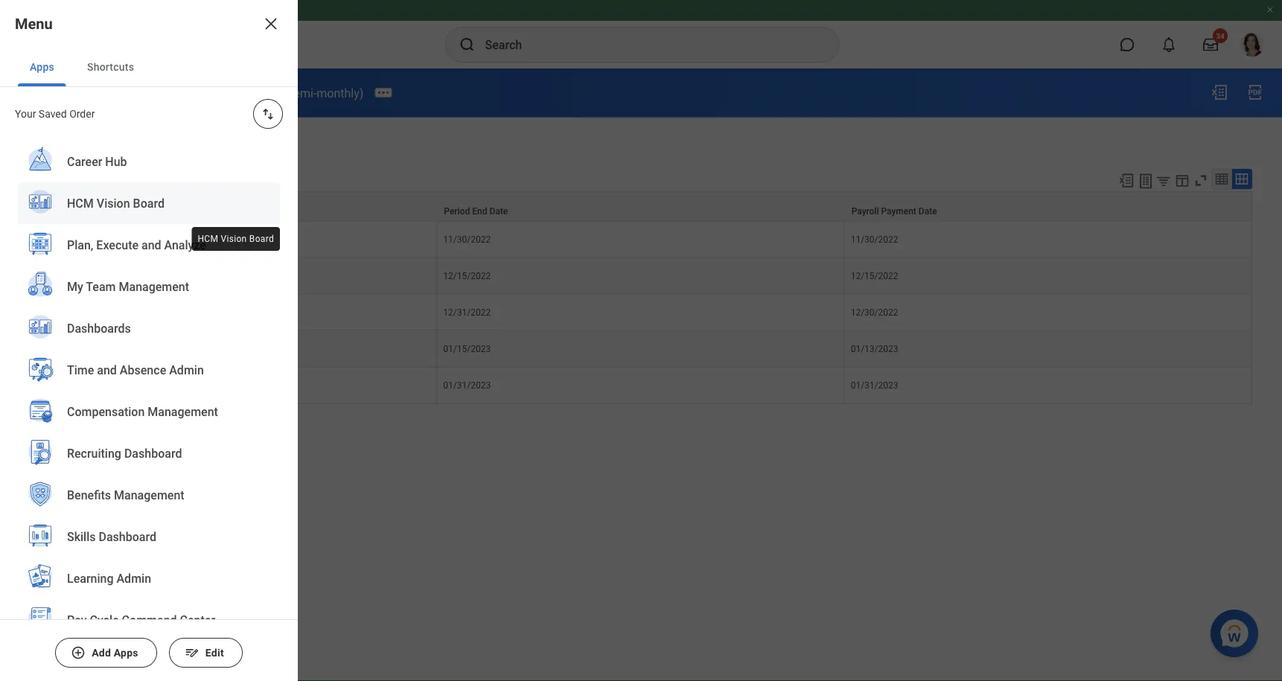 Task type: describe. For each thing, give the bounding box(es) containing it.
skills dashboard link
[[18, 516, 280, 559]]

recruiting dashboard link
[[18, 433, 280, 476]]

2 12/15/2022 from the left
[[851, 271, 898, 281]]

12/30/2022
[[851, 307, 898, 317]]

shortcuts button
[[75, 48, 146, 86]]

2 horizontal spatial 11/30/2022
[[851, 234, 898, 245]]

row containing 01/16/2023
[[30, 367, 1253, 404]]

my team management
[[67, 279, 189, 294]]

add apps button
[[55, 638, 157, 668]]

shortcuts
[[87, 61, 134, 73]]

pay cycle command center
[[67, 613, 215, 627]]

profile logan mcneil element
[[1232, 28, 1273, 61]]

close environment banner image
[[1266, 5, 1275, 14]]

list containing career hub
[[0, 141, 298, 681]]

career hub link
[[18, 141, 280, 184]]

1 12/15/2022 from the left
[[443, 271, 491, 281]]

benefits management link
[[18, 474, 280, 518]]

career
[[67, 154, 102, 169]]

click to view/edit grid preferences image
[[1174, 172, 1191, 189]]

edit button
[[169, 638, 243, 668]]

row containing 01/01/2023
[[30, 331, 1253, 367]]

dashboards link
[[18, 308, 280, 351]]

time and absence admin link
[[18, 349, 280, 392]]

date for payroll payment date
[[919, 206, 937, 216]]

learning
[[67, 571, 114, 586]]

text edit image
[[185, 646, 199, 661]]

compensation management
[[67, 405, 218, 419]]

payroll
[[852, 206, 879, 216]]

your saved order
[[15, 108, 95, 120]]

expand table image
[[1235, 171, 1250, 186]]

absence
[[120, 363, 166, 377]]

1 horizontal spatial 11/30/2022
[[443, 234, 491, 245]]

5
[[115, 177, 120, 187]]

plan, execute and analyze link
[[18, 224, 280, 267]]

time and absence admin
[[67, 363, 204, 377]]

toolbar inside view period main content
[[1112, 168, 1253, 192]]

period for period start date
[[37, 206, 63, 216]]

11/16/2022 for 11/16/2022
[[36, 234, 84, 245]]

row containing 11/16/2022
[[30, 221, 1253, 258]]

compensation management link
[[18, 391, 280, 434]]

apps button
[[18, 48, 66, 86]]

payroll payment date button
[[845, 192, 1252, 221]]

add apps
[[92, 647, 138, 659]]

date for period start date
[[87, 206, 106, 216]]

hub
[[105, 154, 127, 169]]

view printable version (pdf) image
[[1247, 83, 1264, 101]]

0 vertical spatial management
[[119, 279, 189, 294]]

your
[[15, 108, 36, 120]]

vision inside "link"
[[97, 196, 130, 210]]

11/16/2022 for 11/16/2022 - 11/30/2022  (semi-monthly)
[[144, 86, 207, 100]]

12/16/2022
[[36, 307, 84, 317]]

hcm vision board inside "link"
[[67, 196, 165, 210]]

tab list containing apps
[[0, 48, 298, 87]]

team
[[86, 279, 116, 294]]

add
[[92, 647, 111, 659]]

11/16/2022 - 11/30/2022  (semi-monthly)
[[144, 86, 364, 100]]

export to excel image
[[1211, 83, 1229, 101]]

saved
[[39, 108, 67, 120]]

x image
[[262, 15, 280, 33]]

hcm inside "link"
[[67, 196, 94, 210]]

and inside plan, execute and analyze link
[[142, 238, 161, 252]]

analyze
[[164, 238, 206, 252]]

date for period end date
[[490, 206, 508, 216]]

12/01/2022
[[36, 271, 84, 281]]

view period main content
[[0, 69, 1282, 418]]

pay cycle command center link
[[18, 599, 280, 643]]

recruiting dashboard
[[67, 446, 182, 460]]

my team management link
[[18, 266, 280, 309]]

management for benefits management
[[114, 488, 184, 502]]

payroll payment date
[[852, 206, 937, 216]]

time
[[67, 363, 94, 377]]

hcm vision board link
[[18, 182, 280, 226]]

learning admin
[[67, 571, 151, 586]]

notifications large image
[[1162, 37, 1177, 52]]

frequency
[[30, 140, 78, 153]]



Task type: vqa. For each thing, say whether or not it's contained in the screenshot.
Maria Cardoza list item on the top
no



Task type: locate. For each thing, give the bounding box(es) containing it.
2 01/31/2023 from the left
[[851, 380, 898, 390]]

1 horizontal spatial hcm
[[198, 234, 218, 244]]

2 vertical spatial management
[[114, 488, 184, 502]]

global navigation dialog
[[0, 0, 298, 681]]

order
[[69, 108, 95, 120]]

1 horizontal spatial hcm vision board
[[198, 234, 274, 244]]

1 horizontal spatial period
[[73, 82, 126, 103]]

benefits
[[67, 488, 111, 502]]

board down "items"
[[133, 196, 165, 210]]

vision
[[97, 196, 130, 210], [221, 234, 247, 244]]

view period
[[30, 82, 126, 103]]

0 horizontal spatial 11/16/2022
[[36, 234, 84, 245]]

12/31/2022
[[443, 307, 491, 317]]

plan,
[[67, 238, 93, 252]]

select to filter grid data image
[[1156, 173, 1172, 189]]

1 vertical spatial management
[[148, 405, 218, 419]]

1 date from the left
[[87, 206, 106, 216]]

period start date button
[[31, 192, 437, 221]]

1 vertical spatial dashboard
[[99, 530, 156, 544]]

learning admin link
[[18, 558, 280, 601]]

0 horizontal spatial 12/15/2022
[[443, 271, 491, 281]]

row containing 12/16/2022
[[30, 294, 1253, 331]]

12/15/2022
[[443, 271, 491, 281], [851, 271, 898, 281]]

export to worksheets image
[[1137, 172, 1155, 190]]

items
[[123, 177, 145, 187]]

01/31/2023 down 01/15/2023
[[443, 380, 491, 390]]

inbox large image
[[1203, 37, 1218, 52]]

end
[[472, 206, 487, 216]]

0 horizontal spatial apps
[[30, 61, 54, 73]]

monthly)
[[317, 86, 364, 100]]

1 01/31/2023 from the left
[[443, 380, 491, 390]]

11/16/2022 left -
[[144, 86, 207, 100]]

management down time and absence admin "link"
[[148, 405, 218, 419]]

admin
[[169, 363, 204, 377], [117, 571, 151, 586]]

3 date from the left
[[919, 206, 937, 216]]

1 vertical spatial vision
[[221, 234, 247, 244]]

01/31/2023 down 01/13/2023
[[851, 380, 898, 390]]

1 horizontal spatial 01/31/2023
[[851, 380, 898, 390]]

row
[[30, 192, 1253, 221], [30, 221, 1253, 258], [30, 258, 1253, 294], [30, 294, 1253, 331], [30, 331, 1253, 367], [30, 367, 1253, 404]]

0 horizontal spatial period
[[37, 206, 63, 216]]

1 horizontal spatial board
[[249, 234, 274, 244]]

12/15/2022 up '12/30/2022'
[[851, 271, 898, 281]]

export to excel image
[[1118, 172, 1135, 189]]

hcm vision board down period start date popup button
[[198, 234, 274, 244]]

period for period end date
[[444, 206, 470, 216]]

0 vertical spatial board
[[133, 196, 165, 210]]

dashboard for skills dashboard
[[99, 530, 156, 544]]

3 row from the top
[[30, 258, 1253, 294]]

1 horizontal spatial date
[[490, 206, 508, 216]]

1 vertical spatial board
[[249, 234, 274, 244]]

0 horizontal spatial and
[[97, 363, 117, 377]]

1 vertical spatial hcm vision board
[[198, 234, 274, 244]]

management for compensation management
[[148, 405, 218, 419]]

period end date
[[444, 206, 508, 216]]

0 horizontal spatial 01/31/2023
[[443, 380, 491, 390]]

and right time
[[97, 363, 117, 377]]

sort image
[[261, 106, 276, 121]]

dashboards
[[67, 321, 131, 335]]

toolbar
[[1112, 168, 1253, 192]]

01/13/2023
[[851, 344, 898, 354]]

edit
[[205, 647, 224, 659]]

6 row from the top
[[30, 367, 1253, 404]]

5 row from the top
[[30, 331, 1253, 367]]

admin right absence
[[169, 363, 204, 377]]

management
[[119, 279, 189, 294], [148, 405, 218, 419], [114, 488, 184, 502]]

compensation
[[67, 405, 145, 419]]

1 vertical spatial and
[[97, 363, 117, 377]]

vision down period start date popup button
[[221, 234, 247, 244]]

0 vertical spatial hcm vision board
[[67, 196, 165, 210]]

cycle
[[90, 613, 119, 627]]

11/30/2022
[[216, 86, 280, 100], [443, 234, 491, 245], [851, 234, 898, 245]]

and inside time and absence admin "link"
[[97, 363, 117, 377]]

01/31/2023
[[443, 380, 491, 390], [851, 380, 898, 390]]

0 vertical spatial dashboard
[[124, 446, 182, 460]]

admin up pay cycle command center
[[117, 571, 151, 586]]

date right payment
[[919, 206, 937, 216]]

dashboard for recruiting dashboard
[[124, 446, 182, 460]]

board inside "link"
[[133, 196, 165, 210]]

1 horizontal spatial 12/15/2022
[[851, 271, 898, 281]]

01/01/2023
[[36, 344, 84, 354]]

1 horizontal spatial apps
[[114, 647, 138, 659]]

0 horizontal spatial admin
[[117, 571, 151, 586]]

0 horizontal spatial date
[[87, 206, 106, 216]]

start
[[65, 206, 85, 216]]

0 horizontal spatial hcm
[[67, 196, 94, 210]]

upcoming
[[30, 176, 74, 187]]

vision down 5
[[97, 196, 130, 210]]

0 vertical spatial and
[[142, 238, 161, 252]]

1 horizontal spatial 11/16/2022
[[144, 86, 207, 100]]

management down recruiting dashboard link in the bottom of the page
[[114, 488, 184, 502]]

plus circle image
[[71, 646, 86, 661]]

row containing period start date
[[30, 192, 1253, 221]]

(semi-
[[283, 86, 317, 100]]

view
[[30, 82, 69, 103]]

fullscreen image
[[1193, 172, 1209, 189]]

period left end
[[444, 206, 470, 216]]

0 horizontal spatial hcm vision board
[[67, 196, 165, 210]]

0 vertical spatial vision
[[97, 196, 130, 210]]

apps inside button
[[30, 61, 54, 73]]

and
[[142, 238, 161, 252], [97, 363, 117, 377]]

dashboard down benefits management
[[99, 530, 156, 544]]

period down shortcuts
[[73, 82, 126, 103]]

payment
[[881, 206, 917, 216]]

management down plan, execute and analyze link
[[119, 279, 189, 294]]

execute
[[96, 238, 139, 252]]

period start date
[[37, 206, 106, 216]]

1 vertical spatial admin
[[117, 571, 151, 586]]

date right start
[[87, 206, 106, 216]]

row containing 12/01/2022
[[30, 258, 1253, 294]]

date inside payroll payment date popup button
[[919, 206, 937, 216]]

11/16/2022
[[144, 86, 207, 100], [36, 234, 84, 245]]

date
[[87, 206, 106, 216], [490, 206, 508, 216], [919, 206, 937, 216]]

period end date button
[[437, 192, 844, 221]]

0 horizontal spatial board
[[133, 196, 165, 210]]

hcm vision board
[[67, 196, 165, 210], [198, 234, 274, 244]]

apps right add
[[114, 647, 138, 659]]

table image
[[1215, 171, 1229, 186]]

0 horizontal spatial vision
[[97, 196, 130, 210]]

11/16/2022 down period start date
[[36, 234, 84, 245]]

apps inside button
[[114, 647, 138, 659]]

menu
[[15, 15, 53, 32]]

1 horizontal spatial and
[[142, 238, 161, 252]]

01/16/2023
[[36, 380, 84, 390]]

plan, execute and analyze
[[67, 238, 206, 252]]

0 vertical spatial hcm
[[67, 196, 94, 210]]

recruiting
[[67, 446, 121, 460]]

-
[[210, 86, 213, 100]]

12/15/2022 up "12/31/2022"
[[443, 271, 491, 281]]

1 vertical spatial 11/16/2022
[[36, 234, 84, 245]]

apps
[[30, 61, 54, 73], [114, 647, 138, 659]]

1 vertical spatial hcm
[[198, 234, 218, 244]]

board down period start date popup button
[[249, 234, 274, 244]]

0 horizontal spatial 11/30/2022
[[216, 86, 280, 100]]

skills dashboard
[[67, 530, 156, 544]]

period left start
[[37, 206, 63, 216]]

2 row from the top
[[30, 221, 1253, 258]]

benefits management
[[67, 488, 184, 502]]

admin inside "link"
[[169, 363, 204, 377]]

period
[[73, 82, 126, 103], [37, 206, 63, 216], [444, 206, 470, 216]]

2 horizontal spatial date
[[919, 206, 937, 216]]

date inside period end date popup button
[[490, 206, 508, 216]]

center
[[180, 613, 215, 627]]

2 horizontal spatial period
[[444, 206, 470, 216]]

skills
[[67, 530, 96, 544]]

11/16/2022 - 11/30/2022  (semi-monthly) link
[[144, 86, 364, 100]]

0 vertical spatial apps
[[30, 61, 54, 73]]

date right end
[[490, 206, 508, 216]]

11/30/2022 down the period end date
[[443, 234, 491, 245]]

board
[[133, 196, 165, 210], [249, 234, 274, 244]]

01/15/2023
[[443, 344, 491, 354]]

tab list
[[0, 48, 298, 87]]

hcm vision board down 5
[[67, 196, 165, 210]]

career hub
[[67, 154, 127, 169]]

1 vertical spatial apps
[[114, 647, 138, 659]]

1 horizontal spatial vision
[[221, 234, 247, 244]]

1 row from the top
[[30, 192, 1253, 221]]

1 horizontal spatial admin
[[169, 363, 204, 377]]

hcm down period start date popup button
[[198, 234, 218, 244]]

2 date from the left
[[490, 206, 508, 216]]

list
[[0, 141, 298, 681]]

my
[[67, 279, 83, 294]]

11/30/2022 down payroll
[[851, 234, 898, 245]]

apps up view
[[30, 61, 54, 73]]

hcm
[[67, 196, 94, 210], [198, 234, 218, 244]]

date inside period start date popup button
[[87, 206, 106, 216]]

command
[[122, 613, 177, 627]]

management inside "link"
[[148, 405, 218, 419]]

dashboard down compensation management "link" at the bottom left of the page
[[124, 446, 182, 460]]

11/30/2022 up "sort" icon
[[216, 86, 280, 100]]

periods
[[76, 176, 109, 187]]

search image
[[458, 36, 476, 54]]

hcm down upcoming periods 5 items
[[67, 196, 94, 210]]

11/16/2022 inside row
[[36, 234, 84, 245]]

dashboard
[[124, 446, 182, 460], [99, 530, 156, 544]]

pay
[[67, 613, 87, 627]]

4 row from the top
[[30, 294, 1253, 331]]

and left analyze
[[142, 238, 161, 252]]

upcoming periods 5 items
[[30, 176, 145, 187]]

0 vertical spatial admin
[[169, 363, 204, 377]]

banner
[[0, 0, 1282, 69]]

0 vertical spatial 11/16/2022
[[144, 86, 207, 100]]



